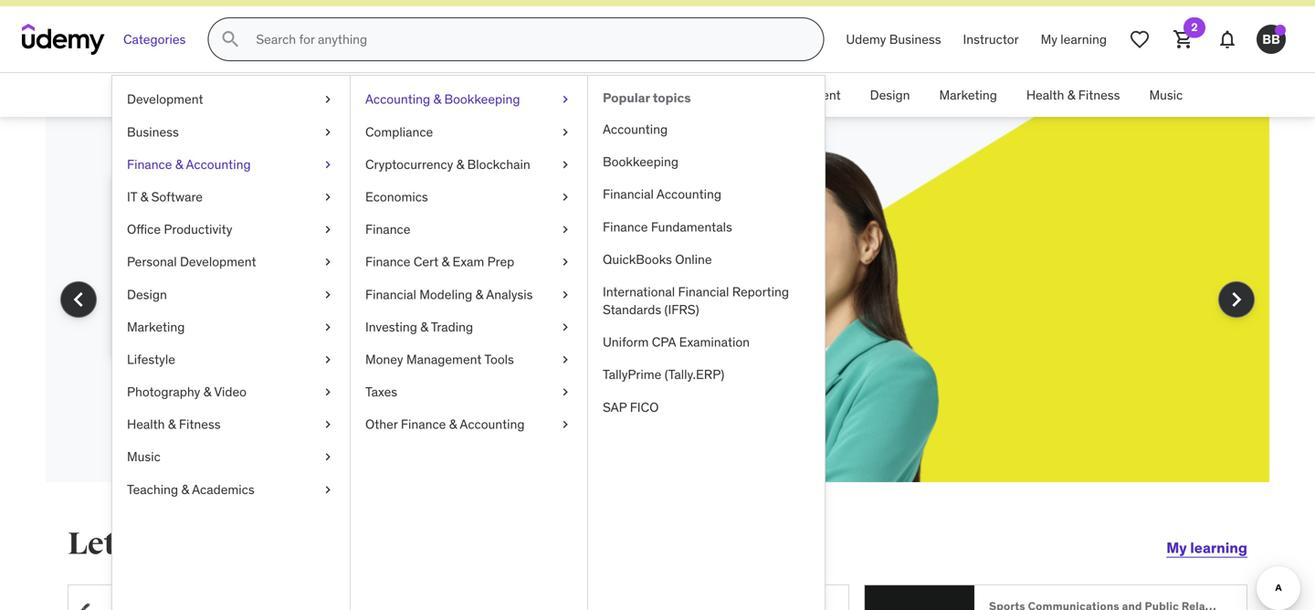 Task type: locate. For each thing, give the bounding box(es) containing it.
it & software up future
[[127, 189, 203, 205]]

xsmall image inside economics link
[[558, 188, 573, 206]]

it up future
[[127, 189, 137, 205]]

productivity for lifestyle
[[164, 221, 232, 237]]

1 vertical spatial personal development link
[[112, 246, 350, 278]]

finance & accounting for health & fitness
[[319, 87, 443, 103]]

financial modeling & analysis
[[365, 286, 533, 303]]

it for health & fitness
[[472, 87, 482, 103]]

marketing for lifestyle
[[127, 319, 185, 335]]

xsmall image inside it & software link
[[321, 188, 335, 206]]

xsmall image inside 'photography & video' link
[[321, 383, 335, 401]]

udemy image
[[22, 24, 105, 55]]

1 vertical spatial it
[[127, 189, 137, 205]]

marketing down globe.
[[127, 319, 185, 335]]

software for lifestyle
[[151, 189, 203, 205]]

xsmall image inside other finance & accounting link
[[558, 416, 573, 434]]

marketing link
[[925, 73, 1012, 117], [112, 311, 350, 343]]

let's
[[68, 525, 137, 563]]

music link up academics
[[112, 441, 350, 473]]

1 horizontal spatial personal development
[[711, 87, 841, 103]]

cert
[[414, 254, 438, 270]]

it
[[472, 87, 482, 103], [127, 189, 137, 205]]

1 horizontal spatial marketing link
[[925, 73, 1012, 117]]

xsmall image inside accounting & bookkeeping link
[[558, 91, 573, 108]]

1 horizontal spatial learning
[[1190, 538, 1247, 557]]

0 horizontal spatial my learning link
[[1030, 18, 1118, 61]]

xsmall image for development
[[321, 91, 335, 108]]

0 vertical spatial marketing link
[[925, 73, 1012, 117]]

1 horizontal spatial my learning
[[1166, 538, 1247, 557]]

xsmall image
[[321, 91, 335, 108], [558, 91, 573, 108], [321, 123, 335, 141], [321, 156, 335, 173], [321, 188, 335, 206], [558, 188, 573, 206], [558, 221, 573, 238], [558, 253, 573, 271], [321, 351, 335, 369], [321, 383, 335, 401], [558, 383, 573, 401], [321, 481, 335, 499]]

0 horizontal spatial office productivity
[[127, 221, 232, 237]]

1 vertical spatial health
[[127, 416, 165, 433]]

marketing link for lifestyle
[[112, 311, 350, 343]]

it & software link up self
[[112, 181, 350, 213]]

bookkeeping up financial accounting
[[603, 153, 679, 170]]

1 horizontal spatial design link
[[855, 73, 925, 117]]

xsmall image inside cryptocurrency & blockchain link
[[558, 156, 573, 173]]

office productivity up accounting link
[[577, 87, 682, 103]]

productivity up accounting link
[[614, 87, 682, 103]]

xsmall image for business
[[321, 123, 335, 141]]

0 horizontal spatial my learning
[[1041, 31, 1107, 47]]

from
[[210, 278, 241, 297], [367, 278, 397, 297], [259, 299, 290, 317]]

1 horizontal spatial office
[[577, 87, 611, 103]]

1 vertical spatial personal
[[127, 254, 177, 270]]

xsmall image inside the personal development link
[[321, 253, 335, 271]]

standards
[[603, 301, 661, 318]]

personal up learn
[[127, 254, 177, 270]]

finance & accounting link up knowledge
[[112, 148, 350, 181]]

1 vertical spatial business
[[127, 124, 179, 140]]

compliance link
[[351, 116, 587, 148]]

world
[[275, 278, 311, 297]]

0 vertical spatial personal
[[711, 87, 761, 103]]

1 vertical spatial finance & accounting
[[127, 156, 251, 172]]

software
[[496, 87, 548, 103], [151, 189, 203, 205]]

marketing down instructor link
[[939, 87, 997, 103]]

1 horizontal spatial my
[[1166, 538, 1187, 557]]

0 horizontal spatial productivity
[[164, 221, 232, 237]]

1 vertical spatial it & software link
[[112, 181, 350, 213]]

1 horizontal spatial finance & accounting
[[319, 87, 443, 103]]

xsmall image inside the finance cert & exam prep link
[[558, 253, 573, 271]]

economics
[[365, 189, 428, 205]]

1 vertical spatial fitness
[[179, 416, 221, 433]]

cryptocurrency & blockchain link
[[351, 148, 587, 181]]

xsmall image for it & software
[[321, 188, 335, 206]]

financial inside international financial reporting standards (ifrs)
[[678, 284, 729, 300]]

0 horizontal spatial finance & accounting
[[127, 156, 251, 172]]

xsmall image inside finance link
[[558, 221, 573, 238]]

reporting
[[732, 284, 789, 300]]

2
[[1191, 20, 1198, 34]]

marketing
[[939, 87, 997, 103], [127, 319, 185, 335]]

1 horizontal spatial health & fitness
[[1026, 87, 1120, 103]]

development link down categories dropdown button
[[118, 73, 223, 117]]

trading
[[431, 319, 473, 335]]

development link down 'submit search' icon
[[112, 83, 350, 116]]

1 vertical spatial design
[[127, 286, 167, 303]]

xsmall image for finance cert & exam prep
[[558, 253, 573, 271]]

1 horizontal spatial it & software link
[[457, 73, 562, 117]]

future
[[133, 233, 224, 271]]

design link for health & fitness
[[855, 73, 925, 117]]

0 horizontal spatial software
[[151, 189, 203, 205]]

0 vertical spatial health & fitness link
[[1012, 73, 1135, 117]]

xsmall image for health & fitness
[[321, 416, 335, 434]]

it & software link
[[457, 73, 562, 117], [112, 181, 350, 213]]

design left skills
[[127, 286, 167, 303]]

0 horizontal spatial marketing
[[127, 319, 185, 335]]

0 vertical spatial fitness
[[1078, 87, 1120, 103]]

xsmall image inside taxes link
[[558, 383, 573, 401]]

1 vertical spatial design link
[[112, 278, 350, 311]]

my learning link
[[1030, 18, 1118, 61], [1166, 526, 1247, 570]]

finance & accounting down business link
[[127, 156, 251, 172]]

0 vertical spatial personal development link
[[697, 73, 855, 117]]

taxes link
[[351, 376, 587, 408]]

1 horizontal spatial personal
[[711, 87, 761, 103]]

financial up (ifrs)
[[678, 284, 729, 300]]

personal development link for lifestyle
[[112, 246, 350, 278]]

from up "through"
[[367, 278, 397, 297]]

investing & trading
[[365, 319, 473, 335]]

xsmall image inside marketing link
[[321, 318, 335, 336]]

accounting inside other finance & accounting link
[[460, 416, 525, 433]]

design link down self
[[112, 278, 350, 311]]

marketing link down real-
[[112, 311, 350, 343]]

development link
[[118, 73, 223, 117], [112, 83, 350, 116]]

it & software link for health & fitness
[[457, 73, 562, 117]]

0 horizontal spatial it
[[127, 189, 137, 205]]

0 vertical spatial marketing
[[939, 87, 997, 103]]

0 vertical spatial office productivity link
[[562, 73, 697, 117]]

it & software up compliance link
[[472, 87, 548, 103]]

1 vertical spatial bookkeeping
[[603, 153, 679, 170]]

design down udemy business link
[[870, 87, 910, 103]]

xsmall image for photography & video
[[321, 383, 335, 401]]

xsmall image inside compliance link
[[558, 123, 573, 141]]

1 vertical spatial music
[[127, 449, 161, 465]]

marketing link for health & fitness
[[925, 73, 1012, 117]]

accounting & bookkeeping
[[365, 91, 520, 107]]

carousel element
[[46, 117, 1269, 526]]

music
[[1149, 87, 1183, 103], [127, 449, 161, 465]]

teaching
[[127, 481, 178, 498]]

real-
[[244, 278, 275, 297]]

1 vertical spatial learning
[[1190, 538, 1247, 557]]

1 vertical spatial my learning link
[[1166, 526, 1247, 570]]

health & fitness link down wishlist image
[[1012, 73, 1135, 117]]

design for health & fitness
[[870, 87, 910, 103]]

learn
[[133, 278, 170, 297]]

0 vertical spatial bookkeeping
[[444, 91, 520, 107]]

1 horizontal spatial office productivity
[[577, 87, 682, 103]]

1 horizontal spatial health
[[1026, 87, 1064, 103]]

international
[[603, 284, 675, 300]]

xsmall image inside money management tools 'link'
[[558, 351, 573, 369]]

from up "courses"
[[210, 278, 241, 297]]

next image
[[1222, 285, 1251, 314]]

financial up 'investing'
[[365, 286, 416, 303]]

financial for financial modeling & analysis
[[365, 286, 416, 303]]

instructor
[[963, 31, 1019, 47]]

management
[[406, 351, 482, 368]]

xsmall image for teaching & academics
[[321, 481, 335, 499]]

finance & accounting up compliance
[[319, 87, 443, 103]]

xsmall image for finance & accounting
[[321, 156, 335, 173]]

from down real-
[[259, 299, 290, 317]]

health & fitness link
[[1012, 73, 1135, 117], [112, 408, 350, 441]]

personal for lifestyle
[[127, 254, 177, 270]]

money
[[365, 351, 403, 368]]

1 horizontal spatial office productivity link
[[562, 73, 697, 117]]

0 horizontal spatial design
[[127, 286, 167, 303]]

xsmall image inside financial modeling & analysis link
[[558, 286, 573, 304]]

marketing link down instructor link
[[925, 73, 1012, 117]]

design link down udemy business link
[[855, 73, 925, 117]]

office up learn
[[127, 221, 161, 237]]

0 vertical spatial it & software link
[[457, 73, 562, 117]]

1 vertical spatial marketing link
[[112, 311, 350, 343]]

xsmall image inside the music link
[[321, 448, 335, 466]]

it up compliance link
[[472, 87, 482, 103]]

0 vertical spatial my
[[1041, 31, 1057, 47]]

0 horizontal spatial business
[[127, 124, 179, 140]]

office productivity up skills
[[127, 221, 232, 237]]

instructor link
[[952, 18, 1030, 61]]

1 horizontal spatial marketing
[[939, 87, 997, 103]]

1 vertical spatial marketing
[[127, 319, 185, 335]]

xsmall image for accounting & bookkeeping
[[558, 91, 573, 108]]

0 horizontal spatial health & fitness
[[127, 416, 221, 433]]

xsmall image
[[558, 123, 573, 141], [558, 156, 573, 173], [321, 221, 335, 238], [321, 253, 335, 271], [321, 286, 335, 304], [558, 286, 573, 304], [321, 318, 335, 336], [558, 318, 573, 336], [558, 351, 573, 369], [321, 416, 335, 434], [558, 416, 573, 434], [321, 448, 335, 466]]

0 vertical spatial finance & accounting
[[319, 87, 443, 103]]

0 horizontal spatial personal
[[127, 254, 177, 270]]

music link
[[1135, 73, 1197, 117], [112, 441, 350, 473]]

1 horizontal spatial it
[[472, 87, 482, 103]]

finance
[[319, 87, 364, 103], [127, 156, 172, 172], [603, 219, 648, 235], [365, 221, 410, 237], [365, 254, 410, 270], [401, 416, 446, 433]]

personal development up skills
[[127, 254, 256, 270]]

0 vertical spatial office productivity
[[577, 87, 682, 103]]

2 horizontal spatial from
[[367, 278, 397, 297]]

(tally.erp)
[[665, 366, 724, 383]]

finance & accounting for lifestyle
[[127, 156, 251, 172]]

xsmall image for taxes
[[558, 383, 573, 401]]

xsmall image inside business link
[[321, 123, 335, 141]]

health down instructor link
[[1026, 87, 1064, 103]]

it & software link down search for anything text field
[[457, 73, 562, 117]]

0 horizontal spatial financial
[[365, 286, 416, 303]]

bookkeeping link
[[588, 146, 825, 178]]

health & fitness link down video
[[112, 408, 350, 441]]

1 vertical spatial music link
[[112, 441, 350, 473]]

personal up accounting link
[[711, 87, 761, 103]]

health down photography
[[127, 416, 165, 433]]

xsmall image for financial modeling & analysis
[[558, 286, 573, 304]]

financial up finance fundamentals
[[603, 186, 654, 202]]

1 vertical spatial it & software
[[127, 189, 203, 205]]

music down shopping cart with 2 items icon
[[1149, 87, 1183, 103]]

finance inside 'accounting & bookkeeping' element
[[603, 219, 648, 235]]

1 horizontal spatial software
[[496, 87, 548, 103]]

0 horizontal spatial it & software link
[[112, 181, 350, 213]]

tallyprime (tally.erp)
[[603, 366, 724, 383]]

0 horizontal spatial music
[[127, 449, 161, 465]]

xsmall image for music
[[321, 448, 335, 466]]

investing & trading link
[[351, 311, 587, 343]]

0 horizontal spatial office productivity link
[[112, 213, 350, 246]]

xsmall image for cryptocurrency & blockchain
[[558, 156, 573, 173]]

1 horizontal spatial productivity
[[614, 87, 682, 103]]

1 vertical spatial office productivity link
[[112, 213, 350, 246]]

fitness
[[1078, 87, 1120, 103], [179, 416, 221, 433]]

0 vertical spatial personal development
[[711, 87, 841, 103]]

1 vertical spatial software
[[151, 189, 203, 205]]

bookkeeping up compliance link
[[444, 91, 520, 107]]

categories
[[123, 31, 186, 47]]

development
[[132, 87, 209, 103], [764, 87, 841, 103], [127, 91, 203, 107], [180, 254, 256, 270]]

1 vertical spatial productivity
[[164, 221, 232, 237]]

2 horizontal spatial financial
[[678, 284, 729, 300]]

udemy business
[[846, 31, 941, 47]]

self
[[230, 233, 283, 271]]

xsmall image inside lifestyle 'link'
[[321, 351, 335, 369]]

music up teaching
[[127, 449, 161, 465]]

0 vertical spatial it
[[472, 87, 482, 103]]

accounting inside accounting link
[[603, 121, 668, 137]]

21.
[[425, 299, 443, 317]]

0 horizontal spatial marketing link
[[112, 311, 350, 343]]

accounting inside accounting & bookkeeping link
[[365, 91, 430, 107]]

personal
[[711, 87, 761, 103], [127, 254, 177, 270]]

business
[[889, 31, 941, 47], [127, 124, 179, 140]]

0 vertical spatial productivity
[[614, 87, 682, 103]]

0 vertical spatial it & software
[[472, 87, 548, 103]]

1 vertical spatial personal development
[[127, 254, 256, 270]]

0 vertical spatial music
[[1149, 87, 1183, 103]]

xsmall image inside the 'investing & trading' link
[[558, 318, 573, 336]]

1 vertical spatial office productivity
[[127, 221, 232, 237]]

personal development for lifestyle
[[127, 254, 256, 270]]

xsmall image for personal development
[[321, 253, 335, 271]]

software down search for anything text field
[[496, 87, 548, 103]]

my
[[1041, 31, 1057, 47], [1166, 538, 1187, 557]]

0 horizontal spatial personal development link
[[112, 246, 350, 278]]

productivity
[[614, 87, 682, 103], [164, 221, 232, 237]]

xsmall image inside finance & accounting link
[[321, 156, 335, 173]]

1 vertical spatial office
[[127, 221, 161, 237]]

personal development up accounting link
[[711, 87, 841, 103]]

1 vertical spatial health & fitness link
[[112, 408, 350, 441]]

sap fico link
[[588, 391, 825, 424]]

financial accounting link
[[588, 178, 825, 211]]

let's start learning, bob
[[68, 525, 417, 563]]

1 horizontal spatial personal development link
[[697, 73, 855, 117]]

Search for anything text field
[[252, 24, 801, 55]]

office left topics
[[577, 87, 611, 103]]

music link down shopping cart with 2 items icon
[[1135, 73, 1197, 117]]

quickbooks
[[603, 251, 672, 267]]

finance & accounting link for lifestyle
[[112, 148, 350, 181]]

xsmall image inside teaching & academics link
[[321, 481, 335, 499]]

you have alerts image
[[1275, 25, 1286, 36]]

1 horizontal spatial health & fitness link
[[1012, 73, 1135, 117]]

development link for lifestyle
[[112, 83, 350, 116]]

investing
[[365, 319, 417, 335]]

software up future
[[151, 189, 203, 205]]

1 horizontal spatial design
[[870, 87, 910, 103]]

other finance & accounting link
[[351, 408, 587, 441]]

xsmall image inside development link
[[321, 91, 335, 108]]

finance link
[[351, 213, 587, 246]]

0 vertical spatial finance & accounting link
[[304, 73, 457, 117]]

design
[[870, 87, 910, 103], [127, 286, 167, 303]]

productivity up skills
[[164, 221, 232, 237]]

my learning
[[1041, 31, 1107, 47], [1166, 538, 1247, 557]]

1 vertical spatial health & fitness
[[127, 416, 221, 433]]

1 horizontal spatial business
[[889, 31, 941, 47]]

xsmall image for other finance & accounting
[[558, 416, 573, 434]]

knowledge
[[133, 197, 297, 234]]

personal development for health & fitness
[[711, 87, 841, 103]]

personal development link for health & fitness
[[697, 73, 855, 117]]

health & fitness
[[1026, 87, 1120, 103], [127, 416, 221, 433]]

xsmall image for office productivity
[[321, 221, 335, 238]]

design link
[[855, 73, 925, 117], [112, 278, 350, 311]]

xsmall image for money management tools
[[558, 351, 573, 369]]

photography
[[127, 384, 200, 400]]

finance & accounting link up compliance
[[304, 73, 457, 117]]

tallyprime
[[603, 366, 661, 383]]



Task type: vqa. For each thing, say whether or not it's contained in the screenshot.
Finance link
yes



Task type: describe. For each thing, give the bounding box(es) containing it.
popular topics
[[603, 90, 691, 106]]

office for health & fitness
[[577, 87, 611, 103]]

modeling
[[419, 286, 472, 303]]

tools
[[484, 351, 514, 368]]

development link for health & fitness
[[118, 73, 223, 117]]

academics
[[192, 481, 255, 498]]

0 horizontal spatial from
[[210, 278, 241, 297]]

bob
[[357, 525, 417, 563]]

finance cert & exam prep link
[[351, 246, 587, 278]]

1 vertical spatial my learning
[[1166, 538, 1247, 557]]

cryptocurrency
[[365, 156, 453, 172]]

music for the music link to the top
[[1149, 87, 1183, 103]]

financial for financial accounting
[[603, 186, 654, 202]]

marketing for health & fitness
[[939, 87, 997, 103]]

business link
[[112, 116, 350, 148]]

(ifrs)
[[664, 301, 699, 318]]

personal for health & fitness
[[711, 87, 761, 103]]

2 link
[[1162, 18, 1205, 61]]

0 horizontal spatial bookkeeping
[[444, 91, 520, 107]]

1 horizontal spatial fitness
[[1078, 87, 1120, 103]]

teaching & academics link
[[112, 473, 350, 506]]

other
[[365, 416, 398, 433]]

lifestyle
[[127, 351, 175, 368]]

uniform cpa examination link
[[588, 326, 825, 359]]

1 vertical spatial my
[[1166, 538, 1187, 557]]

bb
[[1262, 31, 1280, 47]]

topics
[[653, 90, 691, 106]]

lifestyle link
[[112, 343, 350, 376]]

shopping cart with 2 items image
[[1173, 28, 1194, 50]]

compliance
[[365, 124, 433, 140]]

xsmall image for economics
[[558, 188, 573, 206]]

get
[[177, 299, 201, 317]]

accounting & bookkeeping link
[[351, 83, 587, 116]]

office productivity link for lifestyle
[[112, 213, 350, 246]]

other finance & accounting
[[365, 416, 525, 433]]

finance & accounting link for health & fitness
[[304, 73, 457, 117]]

sap
[[603, 399, 627, 415]]

quickbooks online link
[[588, 243, 825, 276]]

money management tools
[[365, 351, 514, 368]]

economics link
[[351, 181, 587, 213]]

cpa
[[652, 334, 676, 350]]

previous image
[[64, 285, 93, 314]]

0 horizontal spatial fitness
[[179, 416, 221, 433]]

photography & video link
[[112, 376, 350, 408]]

popular
[[603, 90, 650, 106]]

xsmall image for lifestyle
[[321, 351, 335, 369]]

learning,
[[219, 525, 352, 563]]

0 vertical spatial my learning link
[[1030, 18, 1118, 61]]

submit search image
[[219, 28, 241, 50]]

tallyprime (tally.erp) link
[[588, 359, 825, 391]]

financial accounting
[[603, 186, 721, 202]]

1 horizontal spatial my learning link
[[1166, 526, 1247, 570]]

xsmall image for compliance
[[558, 123, 573, 141]]

0 vertical spatial my learning
[[1041, 31, 1107, 47]]

analysis
[[486, 286, 533, 303]]

money management tools link
[[351, 343, 587, 376]]

taxes
[[365, 384, 397, 400]]

accounting & bookkeeping element
[[587, 76, 825, 610]]

office productivity for lifestyle
[[127, 221, 232, 237]]

experts
[[314, 278, 363, 297]]

music for the left the music link
[[127, 449, 161, 465]]

xsmall image for design
[[321, 286, 335, 304]]

0 horizontal spatial health
[[127, 416, 165, 433]]

design for lifestyle
[[127, 286, 167, 303]]

fico
[[630, 399, 659, 415]]

0 vertical spatial health & fitness
[[1026, 87, 1120, 103]]

cryptocurrency & blockchain
[[365, 156, 530, 172]]

finance fundamentals
[[603, 219, 732, 235]]

teaching & academics
[[127, 481, 255, 498]]

1 horizontal spatial bookkeeping
[[603, 153, 679, 170]]

quickbooks online
[[603, 251, 712, 267]]

categories button
[[112, 18, 197, 61]]

design link for lifestyle
[[112, 278, 350, 311]]

your
[[352, 197, 420, 234]]

bb link
[[1249, 18, 1293, 61]]

through
[[341, 299, 392, 317]]

productivity for health & fitness
[[614, 87, 682, 103]]

financial modeling & analysis link
[[351, 278, 587, 311]]

office for lifestyle
[[127, 221, 161, 237]]

office productivity for health & fitness
[[577, 87, 682, 103]]

it & software for lifestyle
[[127, 189, 203, 205]]

courses
[[204, 299, 256, 317]]

accounting link
[[588, 113, 825, 146]]

accounting inside 'financial accounting' link
[[657, 186, 721, 202]]

1 horizontal spatial from
[[259, 299, 290, 317]]

0 vertical spatial music link
[[1135, 73, 1197, 117]]

uniform cpa examination
[[603, 334, 750, 350]]

prep
[[487, 254, 514, 270]]

uniform
[[603, 334, 649, 350]]

it & software link for lifestyle
[[112, 181, 350, 213]]

photography & video
[[127, 384, 247, 400]]

0 vertical spatial learning
[[1061, 31, 1107, 47]]

finance cert & exam prep
[[365, 254, 514, 270]]

examination
[[679, 334, 750, 350]]

software for health & fitness
[[496, 87, 548, 103]]

blockchain
[[467, 156, 530, 172]]

0 vertical spatial health
[[1026, 87, 1064, 103]]

$12.99
[[293, 299, 338, 317]]

0 horizontal spatial my
[[1041, 31, 1057, 47]]

international financial reporting standards (ifrs) link
[[588, 276, 825, 326]]

start
[[142, 525, 213, 563]]

knowledge for your future self learn skills from real-world experts from around the globe. get courses from $12.99 through dec 21.
[[133, 197, 471, 317]]

udemy business link
[[835, 18, 952, 61]]

fundamentals
[[651, 219, 732, 235]]

it for lifestyle
[[127, 189, 137, 205]]

finance fundamentals link
[[588, 211, 825, 243]]

wishlist image
[[1129, 28, 1151, 50]]

0 horizontal spatial music link
[[112, 441, 350, 473]]

sap fico
[[603, 399, 659, 415]]

xsmall image for investing & trading
[[558, 318, 573, 336]]

it & software for health & fitness
[[472, 87, 548, 103]]

the
[[450, 278, 471, 297]]

0 horizontal spatial health & fitness link
[[112, 408, 350, 441]]

globe.
[[133, 299, 173, 317]]

udemy
[[846, 31, 886, 47]]

xsmall image for finance
[[558, 221, 573, 238]]

notifications image
[[1216, 28, 1238, 50]]

dec
[[396, 299, 422, 317]]

around
[[401, 278, 447, 297]]

xsmall image for marketing
[[321, 318, 335, 336]]

office productivity link for health & fitness
[[562, 73, 697, 117]]

international financial reporting standards (ifrs)
[[603, 284, 789, 318]]

video
[[214, 384, 247, 400]]

0 vertical spatial business
[[889, 31, 941, 47]]



